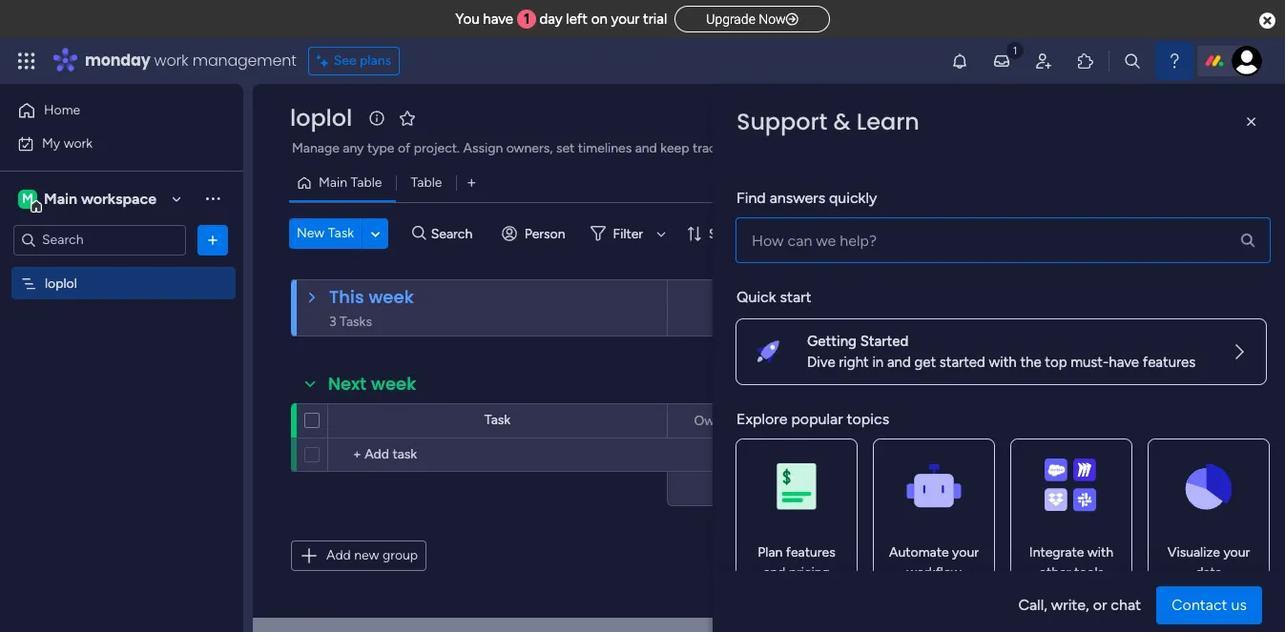 Task type: describe. For each thing, give the bounding box(es) containing it.
week for next week
[[371, 372, 417, 396]]

getting started dive right in and get started with the top must-have features
[[808, 333, 1196, 371]]

1
[[524, 11, 530, 28]]

you
[[456, 11, 480, 28]]

right
[[839, 354, 869, 371]]

home
[[44, 102, 80, 118]]

your inside button
[[783, 140, 809, 157]]

1 of from the left
[[398, 140, 411, 157]]

2 status field from the top
[[802, 411, 850, 432]]

owners,
[[507, 140, 553, 157]]

new task button
[[289, 219, 362, 249]]

workspace selection element
[[18, 188, 159, 212]]

us
[[1232, 597, 1248, 615]]

management
[[193, 50, 297, 72]]

new
[[297, 225, 325, 242]]

project
[[813, 140, 856, 157]]

monday
[[85, 50, 150, 72]]

in
[[873, 354, 884, 371]]

show board description image
[[366, 109, 389, 128]]

your inside automate your workflow
[[953, 545, 979, 561]]

see
[[334, 53, 357, 69]]

start
[[780, 288, 812, 306]]

your right on at the left of page
[[611, 11, 640, 28]]

plans
[[360, 53, 392, 69]]

timelines
[[578, 140, 632, 157]]

sort
[[709, 226, 735, 242]]

this
[[329, 285, 364, 309]]

status for 1st status 'field' from the bottom of the page
[[806, 413, 845, 429]]

workspace
[[81, 189, 157, 208]]

quickly
[[830, 189, 878, 207]]

0 vertical spatial have
[[483, 11, 514, 28]]

topics
[[847, 410, 890, 429]]

add new group button
[[291, 541, 427, 572]]

started
[[861, 333, 909, 350]]

2 of from the left
[[726, 140, 739, 157]]

filter
[[613, 226, 644, 242]]

table inside button
[[411, 175, 442, 191]]

Owner field
[[690, 411, 739, 432]]

column information image
[[864, 414, 879, 429]]

getting started logo image
[[757, 341, 780, 364]]

and inside manage any type of project. assign owners, set timelines and keep track of where your project stands. button
[[635, 140, 658, 157]]

inbox image
[[993, 52, 1012, 71]]

contact us
[[1172, 597, 1248, 615]]

group
[[383, 548, 418, 564]]

hide
[[783, 226, 811, 242]]

keep
[[661, 140, 690, 157]]

work for monday
[[154, 50, 189, 72]]

chat
[[1111, 597, 1142, 615]]

loplol list box
[[0, 263, 243, 558]]

plan
[[758, 545, 783, 561]]

type
[[367, 140, 395, 157]]

contact
[[1172, 597, 1228, 615]]

data
[[1196, 565, 1223, 581]]

see plans button
[[308, 47, 400, 75]]

new task
[[297, 225, 354, 242]]

work for my
[[64, 135, 93, 151]]

sort button
[[679, 219, 746, 249]]

automate your workflow link
[[873, 439, 996, 594]]

add view image
[[468, 176, 476, 190]]

arrow down image
[[650, 222, 673, 245]]

add new group
[[326, 548, 418, 564]]

main for main workspace
[[44, 189, 77, 208]]

integrate
[[1030, 545, 1085, 561]]

your inside visualize your data
[[1224, 545, 1251, 561]]

This week field
[[325, 285, 419, 310]]

trial
[[643, 11, 667, 28]]

explore popular topics
[[737, 410, 890, 429]]

started
[[940, 354, 986, 371]]

visualize
[[1168, 545, 1221, 561]]

person
[[525, 226, 566, 242]]

quick start
[[737, 288, 812, 306]]

main table button
[[289, 168, 397, 199]]

new
[[354, 548, 379, 564]]

now
[[759, 11, 786, 27]]

see plans
[[334, 53, 392, 69]]

table inside button
[[351, 175, 382, 191]]

angle down image
[[371, 227, 380, 241]]

main for main table
[[319, 175, 348, 191]]

owner
[[694, 413, 735, 429]]

home button
[[11, 95, 205, 126]]

search container element
[[736, 187, 1272, 263]]

monday work management
[[85, 50, 297, 72]]

find
[[737, 189, 766, 207]]

the
[[1021, 354, 1042, 371]]

integrate with other tools
[[1030, 545, 1114, 581]]

support & learn
[[737, 106, 920, 137]]

header element
[[713, 84, 1286, 286]]

plan features and pricing
[[758, 545, 836, 581]]

options image
[[203, 231, 222, 250]]

any
[[343, 140, 364, 157]]

features inside plan features and pricing
[[786, 545, 836, 561]]

1 status field from the top
[[801, 283, 849, 304]]

and inside getting started dive right in and get started with the top must-have features
[[888, 354, 911, 371]]

visualize your data link
[[1148, 439, 1271, 594]]

table button
[[397, 168, 457, 199]]



Task type: locate. For each thing, give the bounding box(es) containing it.
features right must-
[[1143, 354, 1196, 371]]

main workspace
[[44, 189, 157, 208]]

status for 1st status 'field'
[[806, 284, 845, 301]]

your right 'visualize'
[[1224, 545, 1251, 561]]

main right workspace "image"
[[44, 189, 77, 208]]

week right this
[[369, 285, 414, 309]]

your
[[611, 11, 640, 28], [783, 140, 809, 157], [953, 545, 979, 561], [1224, 545, 1251, 561]]

v2 search image
[[412, 223, 426, 245]]

1 horizontal spatial loplol
[[290, 102, 353, 134]]

1 image
[[1007, 39, 1024, 61]]

1 vertical spatial task
[[485, 412, 511, 429]]

How can we help? search field
[[736, 218, 1272, 263]]

Next week field
[[324, 372, 421, 397]]

upgrade
[[707, 11, 756, 27]]

notifications image
[[951, 52, 970, 71]]

of right track
[[726, 140, 739, 157]]

day
[[540, 11, 563, 28]]

with inside integrate with other tools
[[1088, 545, 1114, 561]]

call, write, or chat
[[1019, 597, 1142, 615]]

main inside button
[[319, 175, 348, 191]]

work right monday on the left
[[154, 50, 189, 72]]

status up getting
[[806, 284, 845, 301]]

main
[[319, 175, 348, 191], [44, 189, 77, 208]]

task up + add task text field
[[485, 412, 511, 429]]

person button
[[494, 219, 577, 249]]

of right type
[[398, 140, 411, 157]]

week right next
[[371, 372, 417, 396]]

main inside the workspace selection element
[[44, 189, 77, 208]]

table down any
[[351, 175, 382, 191]]

status
[[806, 284, 845, 301], [806, 413, 845, 429]]

1 vertical spatial and
[[888, 354, 911, 371]]

1 horizontal spatial features
[[1143, 354, 1196, 371]]

workflow
[[907, 565, 962, 581]]

with left the
[[989, 354, 1017, 371]]

1 horizontal spatial have
[[1110, 354, 1140, 371]]

search everything image
[[1124, 52, 1143, 71]]

week inside the next week field
[[371, 372, 417, 396]]

work inside my work button
[[64, 135, 93, 151]]

you have 1 day left on your trial
[[456, 11, 667, 28]]

loplol up manage
[[290, 102, 353, 134]]

automate
[[890, 545, 950, 561]]

2 horizontal spatial and
[[888, 354, 911, 371]]

have right top
[[1110, 354, 1140, 371]]

dapulse rightstroke image
[[786, 12, 799, 27]]

0 horizontal spatial table
[[351, 175, 382, 191]]

stands.
[[859, 140, 902, 157]]

1 horizontal spatial task
[[485, 412, 511, 429]]

have
[[483, 11, 514, 28], [1110, 354, 1140, 371]]

workspace options image
[[203, 189, 222, 208]]

must-
[[1071, 354, 1110, 371]]

1 vertical spatial status field
[[802, 411, 850, 432]]

0 vertical spatial work
[[154, 50, 189, 72]]

0 horizontal spatial task
[[328, 225, 354, 242]]

status field up getting
[[801, 283, 849, 304]]

option
[[0, 266, 243, 270]]

your up workflow
[[953, 545, 979, 561]]

work right the my
[[64, 135, 93, 151]]

my work
[[42, 135, 93, 151]]

help image
[[1166, 52, 1185, 71]]

get
[[915, 354, 937, 371]]

1 horizontal spatial work
[[154, 50, 189, 72]]

1 table from the left
[[351, 175, 382, 191]]

2 status from the top
[[806, 413, 845, 429]]

+ Add task text field
[[338, 444, 659, 467]]

1 horizontal spatial and
[[764, 565, 786, 581]]

project.
[[414, 140, 460, 157]]

week
[[369, 285, 414, 309], [371, 372, 417, 396]]

with up tools
[[1088, 545, 1114, 561]]

0 vertical spatial features
[[1143, 354, 1196, 371]]

0 vertical spatial with
[[989, 354, 1017, 371]]

status field left column information icon
[[802, 411, 850, 432]]

week inside this week field
[[369, 285, 414, 309]]

0 horizontal spatial work
[[64, 135, 93, 151]]

0 vertical spatial week
[[369, 285, 414, 309]]

other
[[1040, 565, 1072, 581]]

features
[[1143, 354, 1196, 371], [786, 545, 836, 561]]

help
[[1140, 585, 1174, 604]]

dapulse close image
[[1260, 11, 1276, 31]]

next
[[328, 372, 367, 396]]

1 horizontal spatial table
[[411, 175, 442, 191]]

add to favorites image
[[398, 108, 417, 127]]

0 horizontal spatial features
[[786, 545, 836, 561]]

&
[[834, 106, 851, 137]]

with inside getting started dive right in and get started with the top must-have features
[[989, 354, 1017, 371]]

on
[[592, 11, 608, 28]]

m
[[22, 190, 33, 207]]

answers
[[770, 189, 826, 207]]

pricing
[[789, 565, 830, 581]]

and inside plan features and pricing
[[764, 565, 786, 581]]

loplol field
[[285, 102, 357, 134]]

0 horizontal spatial have
[[483, 11, 514, 28]]

contact us button
[[1157, 588, 1263, 626]]

1 vertical spatial have
[[1110, 354, 1140, 371]]

quick
[[737, 288, 777, 306]]

hide button
[[752, 219, 822, 249]]

status left the topics
[[806, 413, 845, 429]]

0 vertical spatial task
[[328, 225, 354, 242]]

top
[[1046, 354, 1068, 371]]

0 horizontal spatial and
[[635, 140, 658, 157]]

1 vertical spatial with
[[1088, 545, 1114, 561]]

main down manage
[[319, 175, 348, 191]]

Search in workspace field
[[40, 229, 159, 251]]

task inside button
[[328, 225, 354, 242]]

find answers quickly
[[737, 189, 878, 207]]

call,
[[1019, 597, 1048, 615]]

tara schultz image
[[1232, 46, 1263, 76]]

features inside getting started dive right in and get started with the top must-have features
[[1143, 354, 1196, 371]]

and left keep
[[635, 140, 658, 157]]

Search field
[[426, 221, 484, 247]]

and down plan
[[764, 565, 786, 581]]

manage any type of project. assign owners, set timelines and keep track of where your project stands.
[[292, 140, 902, 157]]

your down the support
[[783, 140, 809, 157]]

0 vertical spatial and
[[635, 140, 658, 157]]

add
[[326, 548, 351, 564]]

1 status from the top
[[806, 284, 845, 301]]

upgrade now
[[707, 11, 786, 27]]

of
[[398, 140, 411, 157], [726, 140, 739, 157]]

my
[[42, 135, 60, 151]]

automate your workflow
[[890, 545, 979, 581]]

invite members image
[[1035, 52, 1054, 71]]

filter button
[[583, 219, 673, 249]]

left
[[566, 11, 588, 28]]

manage any type of project. assign owners, set timelines and keep track of where your project stands. button
[[289, 137, 930, 160]]

table
[[351, 175, 382, 191], [411, 175, 442, 191]]

and right in
[[888, 354, 911, 371]]

1 vertical spatial week
[[371, 372, 417, 396]]

1 vertical spatial loplol
[[45, 275, 77, 292]]

2 table from the left
[[411, 175, 442, 191]]

track
[[693, 140, 723, 157]]

apps image
[[1077, 52, 1096, 71]]

1 vertical spatial features
[[786, 545, 836, 561]]

explore
[[737, 410, 788, 429]]

1 vertical spatial work
[[64, 135, 93, 151]]

0 horizontal spatial of
[[398, 140, 411, 157]]

1 horizontal spatial main
[[319, 175, 348, 191]]

table down project.
[[411, 175, 442, 191]]

1 horizontal spatial of
[[726, 140, 739, 157]]

features up pricing
[[786, 545, 836, 561]]

1 vertical spatial status
[[806, 413, 845, 429]]

this week
[[329, 285, 414, 309]]

week for this week
[[369, 285, 414, 309]]

select product image
[[17, 52, 36, 71]]

set
[[556, 140, 575, 157]]

task right the new
[[328, 225, 354, 242]]

0 vertical spatial loplol
[[290, 102, 353, 134]]

loplol inside list box
[[45, 275, 77, 292]]

my work button
[[11, 128, 205, 159]]

have inside getting started dive right in and get started with the top must-have features
[[1110, 354, 1140, 371]]

0 horizontal spatial main
[[44, 189, 77, 208]]

support
[[737, 106, 828, 137]]

0 vertical spatial status field
[[801, 283, 849, 304]]

0 horizontal spatial with
[[989, 354, 1017, 371]]

visualize your data
[[1168, 545, 1251, 581]]

upgrade now link
[[675, 5, 830, 32]]

have left 1
[[483, 11, 514, 28]]

integrate with other tools link
[[1011, 439, 1133, 594]]

and
[[635, 140, 658, 157], [888, 354, 911, 371], [764, 565, 786, 581]]

dive
[[808, 354, 836, 371]]

next week
[[328, 372, 417, 396]]

0 horizontal spatial loplol
[[45, 275, 77, 292]]

loplol down search in workspace field
[[45, 275, 77, 292]]

getting
[[808, 333, 857, 350]]

tools
[[1075, 565, 1105, 581]]

0 vertical spatial status
[[806, 284, 845, 301]]

Status field
[[801, 283, 849, 304], [802, 411, 850, 432]]

or
[[1094, 597, 1108, 615]]

task
[[328, 225, 354, 242], [485, 412, 511, 429]]

1 horizontal spatial with
[[1088, 545, 1114, 561]]

manage
[[292, 140, 340, 157]]

workspace image
[[18, 189, 37, 210]]

2 vertical spatial and
[[764, 565, 786, 581]]

main table
[[319, 175, 382, 191]]



Task type: vqa. For each thing, say whether or not it's contained in the screenshot.
Search Container 'Element'
yes



